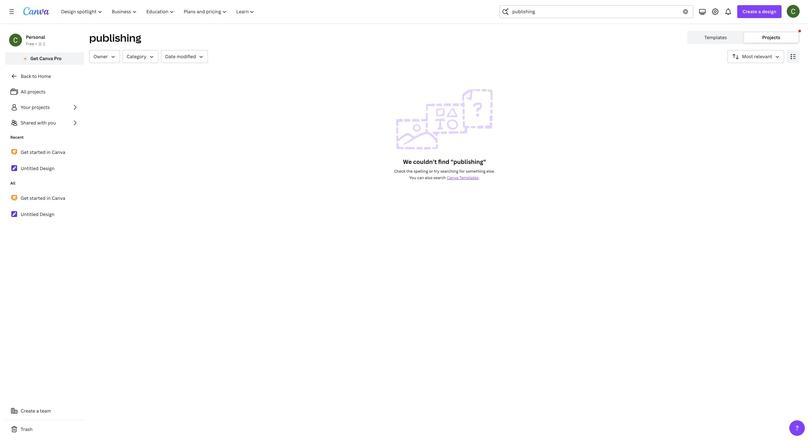 Task type: vqa. For each thing, say whether or not it's contained in the screenshot.
1st Started
yes



Task type: describe. For each thing, give the bounding box(es) containing it.
templates inside we couldn't find "publishing" check the spelling or try searching for something else. you can also search canva templates .
[[460, 175, 479, 181]]

design for 2nd get started in canva link from the top of the page
[[40, 211, 55, 217]]

you
[[410, 175, 416, 181]]

1 horizontal spatial templates
[[705, 34, 727, 40]]

all for all projects
[[21, 89, 26, 95]]

all for all
[[10, 181, 15, 186]]

get started in canva for 2nd get started in canva link from the bottom of the page
[[21, 149, 65, 155]]

publishing
[[89, 31, 141, 45]]

untitled design link for 3rd list from the top
[[5, 208, 84, 221]]

back
[[21, 73, 31, 79]]

search
[[434, 175, 446, 181]]

get inside get canva pro button
[[30, 55, 38, 61]]

list containing all projects
[[5, 85, 84, 129]]

your
[[21, 104, 31, 110]]

in for 2nd get started in canva link from the top of the page
[[47, 195, 51, 201]]

.
[[479, 175, 480, 181]]

searching
[[441, 169, 459, 174]]

all projects link
[[5, 85, 84, 98]]

free •
[[26, 41, 37, 47]]

started for 2nd list from the top of the page
[[30, 149, 46, 155]]

owner
[[94, 53, 108, 60]]

Category button
[[122, 50, 158, 63]]

free
[[26, 41, 34, 47]]

most relevant
[[743, 53, 773, 60]]

untitled design link for 2nd list from the top of the page
[[5, 162, 84, 175]]

with
[[37, 120, 47, 126]]

canva inside button
[[39, 55, 53, 61]]

get for 2nd get started in canva link from the top of the page
[[21, 195, 29, 201]]

trash link
[[5, 423, 84, 436]]

else.
[[487, 169, 495, 174]]

create a design
[[743, 8, 777, 15]]

category
[[127, 53, 146, 60]]

spelling
[[414, 169, 428, 174]]

get started in canva for 2nd get started in canva link from the top of the page
[[21, 195, 65, 201]]

trash
[[21, 426, 33, 433]]

2 get started in canva link from the top
[[5, 192, 84, 205]]

started for 3rd list from the top
[[30, 195, 46, 201]]

your projects
[[21, 104, 50, 110]]

can
[[417, 175, 424, 181]]

design
[[762, 8, 777, 15]]

something
[[466, 169, 486, 174]]

get canva pro button
[[5, 52, 84, 65]]

canva templates link
[[447, 175, 479, 181]]

the
[[407, 169, 413, 174]]

1 get started in canva link from the top
[[5, 146, 84, 159]]

Date modified button
[[161, 50, 208, 63]]

projects
[[763, 34, 781, 40]]

Owner button
[[89, 50, 120, 63]]

Search search field
[[513, 6, 680, 18]]

untitled for 3rd list from the top's untitled design link
[[21, 211, 39, 217]]

projects for your projects
[[32, 104, 50, 110]]

top level navigation element
[[57, 5, 260, 18]]

•
[[35, 41, 37, 47]]

to
[[32, 73, 37, 79]]



Task type: locate. For each thing, give the bounding box(es) containing it.
date
[[165, 53, 176, 60]]

home
[[38, 73, 51, 79]]

0 vertical spatial untitled design link
[[5, 162, 84, 175]]

1 vertical spatial templates
[[460, 175, 479, 181]]

0 vertical spatial a
[[759, 8, 761, 15]]

0 horizontal spatial create
[[21, 408, 35, 414]]

get
[[30, 55, 38, 61], [21, 149, 29, 155], [21, 195, 29, 201]]

0 vertical spatial templates
[[705, 34, 727, 40]]

0 vertical spatial started
[[30, 149, 46, 155]]

1 vertical spatial started
[[30, 195, 46, 201]]

1
[[43, 41, 45, 47]]

find
[[438, 158, 450, 166]]

templates link
[[689, 32, 743, 43]]

canva
[[39, 55, 53, 61], [52, 149, 65, 155], [447, 175, 459, 181], [52, 195, 65, 201]]

projects inside your projects link
[[32, 104, 50, 110]]

we couldn't find "publishing" check the spelling or try searching for something else. you can also search canva templates .
[[394, 158, 495, 181]]

0 vertical spatial untitled design
[[21, 165, 55, 171]]

untitled design for 3rd list from the top's untitled design link
[[21, 211, 55, 217]]

1 vertical spatial untitled design link
[[5, 208, 84, 221]]

0 vertical spatial in
[[47, 149, 51, 155]]

1 horizontal spatial a
[[759, 8, 761, 15]]

create inside button
[[21, 408, 35, 414]]

create left the team
[[21, 408, 35, 414]]

for
[[460, 169, 465, 174]]

team
[[40, 408, 51, 414]]

"publishing"
[[451, 158, 486, 166]]

1 vertical spatial projects
[[32, 104, 50, 110]]

templates
[[705, 34, 727, 40], [460, 175, 479, 181]]

projects right the your
[[32, 104, 50, 110]]

create a team button
[[5, 405, 84, 418]]

a
[[759, 8, 761, 15], [36, 408, 39, 414]]

0 vertical spatial get started in canva
[[21, 149, 65, 155]]

a left design
[[759, 8, 761, 15]]

0 vertical spatial projects
[[27, 89, 45, 95]]

2 list from the top
[[5, 146, 84, 175]]

in for 2nd get started in canva link from the bottom of the page
[[47, 149, 51, 155]]

1 vertical spatial untitled design
[[21, 211, 55, 217]]

projects for all projects
[[27, 89, 45, 95]]

3 list from the top
[[5, 192, 84, 221]]

a for team
[[36, 408, 39, 414]]

untitled
[[21, 165, 39, 171], [21, 211, 39, 217]]

2 get started in canva from the top
[[21, 195, 65, 201]]

pro
[[54, 55, 62, 61]]

2 untitled design link from the top
[[5, 208, 84, 221]]

get started in canva link
[[5, 146, 84, 159], [5, 192, 84, 205]]

1 vertical spatial in
[[47, 195, 51, 201]]

shared with you link
[[5, 116, 84, 129]]

0 vertical spatial get started in canva link
[[5, 146, 84, 159]]

2 vertical spatial get
[[21, 195, 29, 201]]

1 started from the top
[[30, 149, 46, 155]]

0 vertical spatial all
[[21, 89, 26, 95]]

design for 2nd get started in canva link from the bottom of the page
[[40, 165, 55, 171]]

create a team
[[21, 408, 51, 414]]

we
[[403, 158, 412, 166]]

most
[[743, 53, 754, 60]]

or
[[429, 169, 433, 174]]

1 vertical spatial all
[[10, 181, 15, 186]]

get for 2nd get started in canva link from the bottom of the page
[[21, 149, 29, 155]]

personal
[[26, 34, 45, 40]]

recent
[[10, 135, 24, 140]]

shared
[[21, 120, 36, 126]]

1 vertical spatial get
[[21, 149, 29, 155]]

date modified
[[165, 53, 196, 60]]

untitled design
[[21, 165, 55, 171], [21, 211, 55, 217]]

1 vertical spatial get started in canva link
[[5, 192, 84, 205]]

all projects
[[21, 89, 45, 95]]

1 horizontal spatial create
[[743, 8, 758, 15]]

also
[[425, 175, 433, 181]]

1 in from the top
[[47, 149, 51, 155]]

1 vertical spatial get started in canva
[[21, 195, 65, 201]]

back to home
[[21, 73, 51, 79]]

canva inside we couldn't find "publishing" check the spelling or try searching for something else. you can also search canva templates .
[[447, 175, 459, 181]]

create
[[743, 8, 758, 15], [21, 408, 35, 414]]

0 vertical spatial design
[[40, 165, 55, 171]]

your projects link
[[5, 101, 84, 114]]

1 untitled design link from the top
[[5, 162, 84, 175]]

2 in from the top
[[47, 195, 51, 201]]

1 untitled design from the top
[[21, 165, 55, 171]]

2 design from the top
[[40, 211, 55, 217]]

back to home link
[[5, 70, 84, 83]]

a left the team
[[36, 408, 39, 414]]

1 vertical spatial list
[[5, 146, 84, 175]]

check
[[394, 169, 406, 174]]

0 vertical spatial get
[[30, 55, 38, 61]]

1 design from the top
[[40, 165, 55, 171]]

untitled for untitled design link associated with 2nd list from the top of the page
[[21, 165, 39, 171]]

None search field
[[500, 5, 694, 18]]

1 untitled from the top
[[21, 165, 39, 171]]

get canva pro
[[30, 55, 62, 61]]

couldn't
[[413, 158, 437, 166]]

2 vertical spatial list
[[5, 192, 84, 221]]

Sort by button
[[728, 50, 785, 63]]

2 untitled from the top
[[21, 211, 39, 217]]

untitled design link
[[5, 162, 84, 175], [5, 208, 84, 221]]

started
[[30, 149, 46, 155], [30, 195, 46, 201]]

create for create a design
[[743, 8, 758, 15]]

1 vertical spatial a
[[36, 408, 39, 414]]

relevant
[[755, 53, 773, 60]]

0 horizontal spatial templates
[[460, 175, 479, 181]]

christina overa image
[[787, 5, 800, 18]]

create for create a team
[[21, 408, 35, 414]]

a inside create a team button
[[36, 408, 39, 414]]

a inside 'create a design' dropdown button
[[759, 8, 761, 15]]

shared with you
[[21, 120, 56, 126]]

1 get started in canva from the top
[[21, 149, 65, 155]]

create left design
[[743, 8, 758, 15]]

all
[[21, 89, 26, 95], [10, 181, 15, 186]]

2 untitled design from the top
[[21, 211, 55, 217]]

get started in canva
[[21, 149, 65, 155], [21, 195, 65, 201]]

1 vertical spatial untitled
[[21, 211, 39, 217]]

projects inside the all projects link
[[27, 89, 45, 95]]

projects down back to home
[[27, 89, 45, 95]]

untitled design for untitled design link associated with 2nd list from the top of the page
[[21, 165, 55, 171]]

modified
[[177, 53, 196, 60]]

0 horizontal spatial all
[[10, 181, 15, 186]]

a for design
[[759, 8, 761, 15]]

0 vertical spatial untitled
[[21, 165, 39, 171]]

try
[[434, 169, 440, 174]]

in
[[47, 149, 51, 155], [47, 195, 51, 201]]

0 vertical spatial list
[[5, 85, 84, 129]]

you
[[48, 120, 56, 126]]

2 started from the top
[[30, 195, 46, 201]]

projects
[[27, 89, 45, 95], [32, 104, 50, 110]]

1 horizontal spatial all
[[21, 89, 26, 95]]

0 horizontal spatial a
[[36, 408, 39, 414]]

0 vertical spatial create
[[743, 8, 758, 15]]

create a design button
[[738, 5, 782, 18]]

1 vertical spatial design
[[40, 211, 55, 217]]

design
[[40, 165, 55, 171], [40, 211, 55, 217]]

1 vertical spatial create
[[21, 408, 35, 414]]

1 list from the top
[[5, 85, 84, 129]]

list
[[5, 85, 84, 129], [5, 146, 84, 175], [5, 192, 84, 221]]

create inside dropdown button
[[743, 8, 758, 15]]



